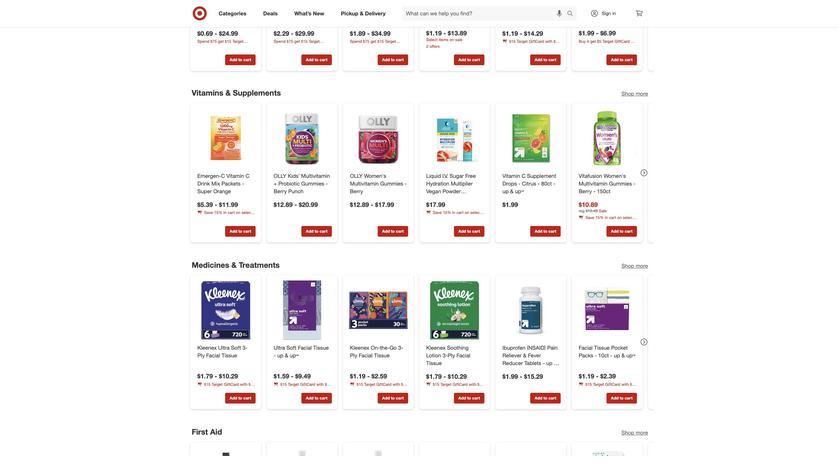Task type: describe. For each thing, give the bounding box(es) containing it.
3- inside kleenex on-the-go 3- ply facial tissue
[[398, 345, 403, 352]]

emergen-c vitamin c drink mix packets - super orange
[[197, 173, 250, 195]]

hydration
[[426, 181, 450, 187]]

$5.39 - $11.99
[[197, 201, 238, 209]]

select for $5.39 - $11.99
[[242, 210, 252, 215]]

kleenex soothing lotion 3-ply facial tissue link
[[426, 345, 483, 368]]

$1.99 for $1.99 - $6.99
[[579, 29, 595, 37]]

olly kids' multivitamin + probiotic gummies - berry punch
[[274, 173, 330, 195]]

select for $17.99
[[471, 210, 481, 215]]

facial tissue pocket packs - 10ct - up & up™ link
[[579, 345, 636, 360]]

& inside fragrance-free baby wipes - up & up™ (select count)
[[225, 9, 228, 16]]

wipes for cottonelle
[[437, 9, 452, 16]]

+
[[274, 181, 277, 187]]

ultra inside kleenex ultra soft 3- ply facial tissue
[[218, 345, 230, 352]]

vitamins for $17.99
[[426, 216, 441, 221]]

reg
[[579, 209, 585, 214]]

sensitive inside "huggies natural care sensitive unscented baby wipes (select count)"
[[274, 9, 295, 16]]

peach
[[426, 211, 441, 218]]

3 shop from the top
[[622, 430, 635, 437]]

tissue inside kleenex on-the-go 3- ply facial tissue
[[374, 353, 390, 359]]

shop more button for supplements
[[622, 90, 648, 98]]

$2.29
[[274, 29, 289, 37]]

in right sign
[[613, 10, 617, 16]]

tissue inside the facial tissue pocket packs - 10ct - up & up™
[[594, 345, 610, 352]]

$12.89 - $20.99
[[274, 201, 318, 209]]

vitamin inside emergen-c vitamin c drink mix packets - super orange
[[226, 173, 244, 180]]

$10.89
[[579, 201, 598, 209]]

save 15% in cart on select vitamins & nutrition for $5.39 - $11.99
[[197, 210, 252, 221]]

multiplier
[[451, 181, 473, 187]]

facial inside kleenex on-the-go 3- ply facial tissue
[[359, 353, 373, 359]]

shop more button for treatments
[[622, 262, 648, 270]]

emergen-
[[197, 173, 221, 180]]

3 more from the top
[[636, 430, 648, 437]]

up inside fragrance-free baby wipes - up & up™ (select count)
[[217, 9, 223, 16]]

up inside 'flushable cleaning cloths - fresh scent - up & up™'
[[503, 17, 509, 23]]

liquid i.v. sugar free hydration multiplier vegan powder electrolyte supplements - white peach - 0.45oz /10ct link
[[426, 173, 483, 218]]

sale
[[456, 37, 463, 42]]

$1.89 - $34.99
[[350, 29, 391, 37]]

80ct
[[542, 181, 552, 187]]

up inside the facial tissue pocket packs - 10ct - up & up™
[[614, 353, 620, 359]]

offers
[[430, 44, 440, 49]]

reliever
[[503, 353, 522, 359]]

supplements inside liquid i.v. sugar free hydration multiplier vegan powder electrolyte supplements - white peach - 0.45oz /10ct
[[426, 203, 458, 210]]

c for emergen-
[[221, 173, 225, 180]]

natural
[[295, 1, 312, 8]]

2 horizontal spatial save
[[586, 215, 595, 221]]

on-
[[371, 345, 380, 352]]

3 shop more from the top
[[622, 430, 648, 437]]

nutrition for $5.39 - $11.99
[[217, 216, 232, 221]]

$1.59 - $9.49
[[274, 373, 311, 381]]

flushable cleaning cloths - fresh scent - up & up™
[[503, 1, 556, 23]]

in for vitafusion women's multivitamin gummies - berry - 150ct
[[605, 215, 608, 221]]

2 horizontal spatial save 15% in cart on select vitamins & nutrition button
[[579, 215, 637, 226]]

in for liquid i.v. sugar free hydration multiplier vegan powder electrolyte supplements - white peach - 0.45oz /10ct
[[452, 210, 456, 215]]

shop more for supplements
[[622, 91, 648, 97]]

fragrance-
[[197, 1, 223, 8]]

sensitive inside pampers sensitive baby wipes (select count)
[[373, 1, 395, 8]]

supplement
[[527, 173, 557, 180]]

packets
[[222, 181, 241, 187]]

$24.99
[[219, 29, 238, 37]]

on for vitafusion women's multivitamin gummies - berry - 150ct
[[618, 215, 622, 221]]

$5.39
[[197, 201, 213, 209]]

$1.79 - $10.29 for lotion
[[426, 373, 467, 381]]

olly women's multivitamin gummies - berry link
[[350, 173, 407, 195]]

olly women's multivitamin gummies - berry
[[350, 173, 407, 195]]

on for emergen-c vitamin c drink mix packets - super orange
[[236, 210, 240, 215]]

deals
[[263, 10, 278, 17]]

wipes for pampers
[[364, 9, 379, 16]]

save 15% in cart on select vitamins & nutrition for $17.99
[[426, 210, 481, 221]]

hand
[[615, 1, 628, 8]]

$50
[[325, 382, 331, 387]]

sign in link
[[585, 6, 627, 21]]

cottonelle
[[426, 1, 451, 8]]

pickup & delivery
[[341, 10, 386, 17]]

What can we help you find? suggestions appear below search field
[[402, 6, 569, 21]]

more for supplements
[[636, 91, 648, 97]]

medicines
[[192, 260, 229, 270]]

orange
[[213, 188, 231, 195]]

up™ inside 'flushable cleaning cloths - fresh scent - up & up™'
[[515, 17, 524, 23]]

- inside "$1.19 - $13.89 select items on sale 2 offers"
[[444, 29, 446, 37]]

c for vitamin
[[522, 173, 526, 180]]

ultra inside ultra soft facial tissue - up & up™
[[274, 345, 285, 352]]

1 $17.99 from the left
[[375, 201, 394, 209]]

treatments
[[239, 260, 280, 270]]

$29.99
[[295, 29, 314, 37]]

vitafusion women's multivitamin gummies - berry - 150ct link
[[579, 173, 636, 195]]

up™ inside vitamin c supplement drops - citrus - 80ct - up & up™
[[515, 188, 524, 195]]

cottonelle flushable wet wipes
[[426, 1, 476, 16]]

2 c from the left
[[246, 173, 250, 180]]

facial inside the facial tissue pocket packs - 10ct - up & up™
[[579, 345, 593, 352]]

gummies inside 'olly kids' multivitamin + probiotic gummies - berry punch'
[[301, 181, 324, 187]]

pampers sensitive baby wipes (select count) link
[[350, 1, 407, 24]]

more for treatments
[[636, 263, 648, 269]]

women's for olly
[[364, 173, 386, 180]]

shop for treatments
[[622, 263, 635, 269]]

$2.39
[[601, 373, 616, 381]]

$1.19 - $13.89 select items on sale 2 offers
[[426, 29, 467, 49]]

$0.69 - $24.99
[[197, 29, 238, 37]]

& inside ultra soft facial tissue - up & up™
[[285, 353, 288, 359]]

$9.49
[[295, 373, 311, 381]]

items
[[439, 37, 449, 42]]

kleenex soothing lotion 3-ply facial tissue
[[426, 345, 471, 367]]

- inside olly women's multivitamin gummies - berry
[[405, 181, 407, 187]]

$15.29
[[524, 373, 543, 381]]

multivitamin for $17.99
[[350, 181, 379, 187]]

ibuprofen
[[503, 345, 526, 352]]

pampers
[[350, 1, 372, 8]]

$15
[[280, 382, 287, 387]]

2 horizontal spatial select
[[623, 215, 634, 221]]

$1.19 for $1.19 - $2.59
[[350, 373, 366, 381]]

(select inside "huggies natural care sensitive unscented baby wipes (select count)"
[[304, 17, 321, 23]]

berry inside 'olly kids' multivitamin + probiotic gummies - berry punch'
[[274, 188, 287, 195]]

$12.89 for $12.89 - $20.99
[[274, 201, 293, 209]]

kleenex ultra soft 3- ply facial tissue
[[197, 345, 248, 359]]

$1.19 for $1.19 - $13.89 select items on sale 2 offers
[[426, 29, 442, 37]]

/10ct
[[464, 211, 476, 218]]

$10.89 reg $12.49 sale
[[579, 201, 607, 214]]

first
[[192, 428, 208, 437]]

2 horizontal spatial save 15% in cart on select vitamins & nutrition
[[579, 215, 634, 226]]

soothing
[[447, 345, 469, 352]]

punch
[[288, 188, 304, 195]]

wet
[[426, 9, 436, 16]]

baby inside "huggies natural care sensitive unscented baby wipes (select count)"
[[274, 17, 286, 23]]

huggies
[[274, 1, 293, 8]]

$10.29 for kleenex soothing lotion 3-ply facial tissue
[[448, 373, 467, 381]]

what's new link
[[289, 6, 333, 21]]

on inside "$1.19 - $13.89 select items on sale 2 offers"
[[450, 37, 454, 42]]

care
[[314, 1, 325, 8]]

in for emergen-c vitamin c drink mix packets - super orange
[[223, 210, 227, 215]]

kleenex ultra soft 3- ply facial tissue link
[[197, 345, 254, 360]]

baby for $1.89 - $34.99
[[350, 9, 362, 16]]

shop more for treatments
[[622, 263, 648, 269]]

vitamin inside vitamin c supplement drops - citrus - 80ct - up & up™
[[503, 173, 520, 180]]

facial inside kleenex ultra soft 3- ply facial tissue
[[206, 353, 220, 359]]

berry for vitafusion women's multivitamin gummies - berry - 150ct
[[579, 188, 592, 195]]

olly for $12.89 - $20.99
[[274, 173, 286, 180]]

tablets
[[525, 360, 542, 367]]

mix
[[211, 181, 220, 187]]

ply for kleenex ultra soft 3- ply facial tissue
[[197, 353, 205, 359]]

multivitamin inside vitafusion women's multivitamin gummies - berry - 150ct
[[579, 181, 608, 187]]

naturals
[[594, 1, 614, 8]]

kleenex for kleenex on-the-go 3- ply facial tissue
[[350, 345, 369, 352]]

- inside fragrance-free baby wipes - up & up™ (select count)
[[214, 9, 216, 16]]

scent
[[538, 9, 552, 16]]

flushable inside "cottonelle flushable wet wipes"
[[453, 1, 476, 8]]

powder
[[443, 188, 461, 195]]

what's
[[295, 10, 312, 17]]

3- for kleenex ultra soft 3- ply facial tissue
[[242, 345, 248, 352]]

ply inside kleenex on-the-go 3- ply facial tissue
[[350, 353, 357, 359]]

vegan
[[426, 188, 441, 195]]

electrolyte
[[426, 196, 452, 203]]

$1.59
[[274, 373, 289, 381]]

pampers sensitive baby wipes (select count)
[[350, 1, 397, 23]]

categories
[[219, 10, 247, 17]]

super
[[197, 188, 212, 195]]

women's for vitafusion
[[604, 173, 626, 180]]



Task type: vqa. For each thing, say whether or not it's contained in the screenshot.
THE 'KLEENEX' inside Kleenex On-the-Go 3- Ply Facial Tissue
yes



Task type: locate. For each thing, give the bounding box(es) containing it.
up down the fragrance-
[[217, 9, 223, 16]]

1 horizontal spatial supplements
[[426, 203, 458, 210]]

2 $17.99 from the left
[[426, 201, 445, 209]]

fragrance-free baby wipes - up & up™ (select count)
[[197, 1, 248, 23]]

0 horizontal spatial count)
[[215, 17, 232, 23]]

2 women's from the left
[[604, 173, 626, 180]]

1 horizontal spatial (select
[[304, 17, 321, 23]]

15% for $5.39 - $11.99
[[214, 210, 222, 215]]

1 horizontal spatial save 15% in cart on select vitamins & nutrition
[[426, 210, 481, 221]]

go
[[390, 345, 397, 352]]

wipes inside pampers sensitive baby wipes (select count)
[[364, 9, 379, 16]]

0 vertical spatial sensitive
[[373, 1, 395, 8]]

1 horizontal spatial 3-
[[398, 345, 403, 352]]

kleenex ultra soft 3-ply facial tissue image
[[196, 281, 256, 341], [196, 281, 256, 341]]

1 women's from the left
[[364, 173, 386, 180]]

cleaning
[[527, 1, 548, 8]]

2 horizontal spatial c
[[522, 173, 526, 180]]

1 horizontal spatial baby
[[274, 17, 286, 23]]

soft inside ultra soft facial tissue - up & up™
[[287, 345, 297, 352]]

1 soft from the left
[[231, 345, 241, 352]]

$1.79 - $10.29 for soft
[[197, 373, 238, 381]]

nutrition down '$11.99'
[[217, 216, 232, 221]]

0 horizontal spatial 15%
[[214, 210, 222, 215]]

& inside the facial tissue pocket packs - 10ct - up & up™
[[622, 353, 625, 359]]

women's up $12.89 - $17.99
[[364, 173, 386, 180]]

vitamin up 'packets'
[[226, 173, 244, 180]]

up inside ultra soft facial tissue - up & up™
[[277, 353, 283, 359]]

2 kleenex from the left
[[350, 345, 369, 352]]

(select inside fragrance-free baby wipes - up & up™ (select count)
[[197, 17, 214, 23]]

sugar
[[450, 173, 464, 180]]

0 horizontal spatial gummies
[[301, 181, 324, 187]]

$1.19 - $2.59
[[350, 373, 387, 381]]

save
[[204, 210, 213, 215], [433, 210, 442, 215], [586, 215, 595, 221]]

emergen-c vitamin c drink mix packets - super orange image
[[196, 109, 256, 169], [196, 109, 256, 169]]

olly inside 'olly kids' multivitamin + probiotic gummies - berry punch'
[[274, 173, 286, 180]]

count) up $24.99
[[215, 17, 232, 23]]

2 soft from the left
[[287, 345, 297, 352]]

wipes inside fragrance-free baby wipes - up & up™ (select count)
[[197, 9, 212, 16]]

shop more
[[622, 91, 648, 97], [622, 263, 648, 269], [622, 430, 648, 437]]

1 vertical spatial shop more button
[[622, 262, 648, 270]]

1 $10.29 from the left
[[219, 373, 238, 381]]

0 horizontal spatial save 15% in cart on select vitamins & nutrition
[[197, 210, 252, 221]]

women's inside olly women's multivitamin gummies - berry
[[364, 173, 386, 180]]

0 horizontal spatial vitamin
[[226, 173, 244, 180]]

olly up $12.89 - $17.99
[[350, 173, 363, 180]]

2 vertical spatial more
[[636, 430, 648, 437]]

$1.19 left $2.59 in the left of the page
[[350, 373, 366, 381]]

$12.89 down 'olly women's multivitamin gummies - berry' link
[[350, 201, 369, 209]]

2 gummies from the left
[[380, 181, 403, 187]]

15% for $17.99
[[443, 210, 451, 215]]

0 horizontal spatial kleenex
[[197, 345, 217, 352]]

$10.29 for kleenex ultra soft 3- ply facial tissue
[[219, 373, 238, 381]]

tissue inside kleenex ultra soft 3- ply facial tissue
[[222, 353, 237, 359]]

multivitamin down vitafusion
[[579, 181, 608, 187]]

2
[[426, 44, 429, 49]]

up up $1.59 at the left bottom of the page
[[277, 353, 283, 359]]

i.v.
[[443, 173, 448, 180]]

kleenex for kleenex soothing lotion 3-ply facial tissue
[[426, 345, 446, 352]]

1 vertical spatial more
[[636, 263, 648, 269]]

ibuprofen (nsaid) pain reliever & fever reducer tablets - up & up™ $1.99 - $15.29
[[503, 345, 558, 381]]

up™ inside ultra soft facial tissue - up & up™
[[290, 353, 299, 359]]

1 horizontal spatial olly
[[350, 173, 363, 180]]

2 horizontal spatial multivitamin
[[579, 181, 608, 187]]

multivitamin inside 'olly kids' multivitamin + probiotic gummies - berry punch'
[[301, 173, 330, 180]]

berry down the +
[[274, 188, 287, 195]]

(select
[[380, 9, 397, 16], [197, 17, 214, 23], [304, 17, 321, 23]]

1 flushable from the left
[[453, 1, 476, 8]]

purell
[[579, 1, 593, 8]]

vitamin up drops
[[503, 173, 520, 180]]

berry up $12.89 - $17.99
[[350, 188, 363, 195]]

3 c from the left
[[522, 173, 526, 180]]

0 vertical spatial free
[[223, 1, 234, 8]]

gummies for olly
[[380, 181, 403, 187]]

1 horizontal spatial free
[[466, 173, 476, 180]]

1 vertical spatial $1.99
[[503, 201, 518, 209]]

2 shop more from the top
[[622, 263, 648, 269]]

1 horizontal spatial vitamins
[[426, 216, 441, 221]]

$10.29 down kleenex ultra soft 3- ply facial tissue link
[[219, 373, 238, 381]]

3 gummies from the left
[[609, 181, 632, 187]]

1 vertical spatial sensitive
[[274, 9, 295, 16]]

isopropyl 70% alcohol antiseptic - 32oz - up & up™ image
[[349, 448, 408, 457], [349, 448, 408, 457]]

1 horizontal spatial count)
[[274, 24, 290, 31]]

$20.99
[[299, 201, 318, 209]]

up down the "pocket"
[[614, 353, 620, 359]]

2 ply from the left
[[350, 353, 357, 359]]

1 gummies from the left
[[301, 181, 324, 187]]

0 horizontal spatial women's
[[364, 173, 386, 180]]

berry up $10.89 on the top of the page
[[579, 188, 592, 195]]

2 horizontal spatial 3-
[[443, 353, 448, 359]]

more
[[636, 91, 648, 97], [636, 263, 648, 269], [636, 430, 648, 437]]

sensitive down huggies
[[274, 9, 295, 16]]

facial tissue pocket packs - 10ct - up & up™ image
[[578, 281, 637, 341], [578, 281, 637, 341]]

baby up $2.29
[[274, 17, 286, 23]]

$12.89 for $12.89 - $17.99
[[350, 201, 369, 209]]

2 horizontal spatial berry
[[579, 188, 592, 195]]

$1.79 - $10.29 down kleenex soothing lotion 3-ply facial tissue
[[426, 373, 467, 381]]

0 horizontal spatial ultra
[[218, 345, 230, 352]]

baby
[[236, 1, 248, 8], [350, 9, 362, 16], [274, 17, 286, 23]]

1 horizontal spatial ultra
[[274, 345, 285, 352]]

0 horizontal spatial $12.89
[[274, 201, 293, 209]]

1 horizontal spatial $1.79
[[426, 373, 442, 381]]

2 vertical spatial shop more button
[[622, 430, 648, 437]]

purell naturals hand sanitizer link
[[579, 1, 636, 16]]

1 ultra from the left
[[218, 345, 230, 352]]

1 horizontal spatial 15%
[[443, 210, 451, 215]]

multivitamin for $20.99
[[301, 173, 330, 180]]

liquid i.v. sugar free hydration multiplier vegan powder electrolyte supplements - white peach - 0.45oz /10ct image
[[425, 109, 485, 169], [425, 109, 485, 169]]

up
[[217, 9, 223, 16], [503, 17, 509, 23], [503, 188, 509, 195], [277, 353, 283, 359], [614, 353, 620, 359], [547, 360, 553, 367]]

$1.89
[[350, 29, 366, 37]]

wipes inside "cottonelle flushable wet wipes"
[[437, 9, 452, 16]]

& inside 'flushable cleaning cloths - fresh scent - up & up™'
[[510, 17, 514, 23]]

free inside liquid i.v. sugar free hydration multiplier vegan powder electrolyte supplements - white peach - 0.45oz /10ct
[[466, 173, 476, 180]]

1 horizontal spatial vitamin
[[503, 173, 520, 180]]

2 shop from the top
[[622, 263, 635, 269]]

$17.99 up the peach
[[426, 201, 445, 209]]

women's up 150ct
[[604, 173, 626, 180]]

2 shop more button from the top
[[622, 262, 648, 270]]

olly for $12.89 - $17.99
[[350, 173, 363, 180]]

up™ down the "pocket"
[[627, 353, 636, 359]]

kids'
[[288, 173, 300, 180]]

up™ down citrus
[[515, 188, 524, 195]]

ultra soft facial tissue - up & up™ image
[[272, 281, 332, 341], [272, 281, 332, 341]]

1 kleenex from the left
[[197, 345, 217, 352]]

baby for $0.69 - $24.99
[[236, 1, 248, 8]]

up™ down reducer
[[503, 368, 512, 375]]

0 horizontal spatial (select
[[197, 17, 214, 23]]

1 vertical spatial shop
[[622, 263, 635, 269]]

drink
[[197, 181, 210, 187]]

emergen-c vitamin c drink mix packets - super orange link
[[197, 173, 254, 195]]

flushable right cottonelle at top
[[453, 1, 476, 8]]

save for $17.99
[[433, 210, 442, 215]]

$1.79 for kleenex soothing lotion 3-ply facial tissue
[[426, 373, 442, 381]]

1 horizontal spatial save 15% in cart on select vitamins & nutrition button
[[426, 210, 485, 221]]

vitamins down $5.39
[[197, 216, 212, 221]]

(select inside pampers sensitive baby wipes (select count)
[[380, 9, 397, 16]]

2 horizontal spatial nutrition
[[599, 221, 614, 226]]

olly inside olly women's multivitamin gummies - berry
[[350, 173, 363, 180]]

kleenex soothing lotion 3-ply facial tissue image
[[425, 281, 485, 341], [425, 281, 485, 341]]

up inside vitamin c supplement drops - citrus - 80ct - up & up™
[[503, 188, 509, 195]]

save down $5.39
[[204, 210, 213, 215]]

2 $10.29 from the left
[[448, 373, 467, 381]]

olly up the +
[[274, 173, 286, 180]]

$1.19 up select on the right top of page
[[426, 29, 442, 37]]

up™ inside ibuprofen (nsaid) pain reliever & fever reducer tablets - up & up™ $1.99 - $15.29
[[503, 368, 512, 375]]

1 horizontal spatial berry
[[350, 188, 363, 195]]

on
[[450, 37, 454, 42], [236, 210, 240, 215], [465, 210, 469, 215], [618, 215, 622, 221]]

kleenex inside kleenex on-the-go 3- ply facial tissue
[[350, 345, 369, 352]]

up down cloths
[[503, 17, 509, 23]]

2 berry from the left
[[350, 188, 363, 195]]

0 horizontal spatial c
[[221, 173, 225, 180]]

0 horizontal spatial $1.79 - $10.29
[[197, 373, 238, 381]]

in left /10ct
[[452, 210, 456, 215]]

2 horizontal spatial vitamins
[[579, 221, 594, 226]]

1 vertical spatial free
[[466, 173, 476, 180]]

& inside vitamin c supplement drops - citrus - 80ct - up & up™
[[510, 188, 514, 195]]

$1.19 - $2.39
[[579, 373, 616, 381]]

$1.99 for $1.99
[[503, 201, 518, 209]]

$13.89
[[448, 29, 467, 37]]

1 horizontal spatial flushable
[[503, 1, 526, 8]]

- inside 'olly kids' multivitamin + probiotic gummies - berry punch'
[[326, 181, 328, 187]]

up™ up $24.99
[[230, 9, 239, 16]]

baby down pampers
[[350, 9, 362, 16]]

1 shop more button from the top
[[622, 90, 648, 98]]

$2.29 - $29.99
[[274, 29, 314, 37]]

search
[[564, 11, 581, 17]]

0 vertical spatial shop more button
[[622, 90, 648, 98]]

1 horizontal spatial multivitamin
[[350, 181, 379, 187]]

gummies up punch
[[301, 181, 324, 187]]

sensitive up "delivery"
[[373, 1, 395, 8]]

2 horizontal spatial ply
[[448, 353, 455, 359]]

what's new
[[295, 10, 325, 17]]

save 15% in cart on select vitamins & nutrition button
[[197, 210, 256, 221], [426, 210, 485, 221], [579, 215, 637, 226]]

1 horizontal spatial nutrition
[[446, 216, 461, 221]]

berry
[[274, 188, 287, 195], [350, 188, 363, 195], [579, 188, 592, 195]]

count) up "$1.89"
[[350, 17, 366, 23]]

0 horizontal spatial supplements
[[233, 88, 281, 98]]

2 flushable from the left
[[503, 1, 526, 8]]

flushable inside 'flushable cleaning cloths - fresh scent - up & up™'
[[503, 1, 526, 8]]

save down electrolyte
[[433, 210, 442, 215]]

huggies natural care sensitive unscented baby wipes (select count)
[[274, 1, 325, 31]]

$12.89 down punch
[[274, 201, 293, 209]]

1 $12.89 from the left
[[274, 201, 293, 209]]

gummies inside vitafusion women's multivitamin gummies - berry - 150ct
[[609, 181, 632, 187]]

baby inside pampers sensitive baby wipes (select count)
[[350, 9, 362, 16]]

on for liquid i.v. sugar free hydration multiplier vegan powder electrolyte supplements - white peach - 0.45oz /10ct
[[465, 210, 469, 215]]

gummies up $12.89 - $17.99
[[380, 181, 403, 187]]

up™ inside fragrance-free baby wipes - up & up™ (select count)
[[230, 9, 239, 16]]

berry inside olly women's multivitamin gummies - berry
[[350, 188, 363, 195]]

sanitizer
[[579, 9, 600, 16]]

baby inside fragrance-free baby wipes - up & up™ (select count)
[[236, 1, 248, 8]]

fever
[[528, 353, 541, 359]]

add
[[230, 57, 237, 62], [306, 57, 314, 62], [382, 57, 390, 62], [459, 57, 466, 62], [535, 57, 543, 62], [611, 57, 619, 62], [230, 229, 237, 234], [306, 229, 314, 234], [382, 229, 390, 234], [459, 229, 466, 234], [535, 229, 543, 234], [611, 229, 619, 234], [230, 396, 237, 401], [306, 396, 314, 401], [382, 396, 390, 401], [459, 396, 466, 401], [535, 396, 543, 401], [611, 396, 619, 401]]

save for $5.39 - $11.99
[[204, 210, 213, 215]]

medicines & treatments
[[192, 260, 280, 270]]

0 vertical spatial shop
[[622, 91, 635, 97]]

$17.99 down 'olly women's multivitamin gummies - berry' link
[[375, 201, 394, 209]]

$1.79 for kleenex ultra soft 3- ply facial tissue
[[197, 373, 213, 381]]

kleenex for kleenex ultra soft 3- ply facial tissue
[[197, 345, 217, 352]]

1 horizontal spatial soft
[[287, 345, 297, 352]]

0 horizontal spatial $1.79
[[197, 373, 213, 381]]

15% down the $5.39 - $11.99
[[214, 210, 222, 215]]

2 vertical spatial shop
[[622, 430, 635, 437]]

2 olly from the left
[[350, 173, 363, 180]]

count) inside "huggies natural care sensitive unscented baby wipes (select count)"
[[274, 24, 290, 31]]

save 15% in cart on select vitamins & nutrition down sale
[[579, 215, 634, 226]]

1 horizontal spatial gummies
[[380, 181, 403, 187]]

gummies inside olly women's multivitamin gummies - berry
[[380, 181, 403, 187]]

2 horizontal spatial (select
[[380, 9, 397, 16]]

vitamins down reg
[[579, 221, 594, 226]]

fresh
[[523, 9, 537, 16]]

wipes for fragrance-
[[197, 9, 212, 16]]

0 vertical spatial shop more
[[622, 91, 648, 97]]

0 horizontal spatial ply
[[197, 353, 205, 359]]

0 vertical spatial $1.99
[[579, 29, 595, 37]]

vitafusion
[[579, 173, 603, 180]]

1 $1.79 - $10.29 from the left
[[197, 373, 238, 381]]

$10.29 down kleenex soothing lotion 3-ply facial tissue link
[[448, 373, 467, 381]]

flushable up cloths
[[503, 1, 526, 8]]

in down '$11.99'
[[223, 210, 227, 215]]

3 kleenex from the left
[[426, 345, 446, 352]]

0 horizontal spatial sensitive
[[274, 9, 295, 16]]

vitamin c supplement drops - citrus - 80ct - up & up™ image
[[501, 109, 561, 169], [501, 109, 561, 169]]

sale
[[599, 209, 607, 214]]

2 vitamin from the left
[[503, 173, 520, 180]]

0 horizontal spatial baby
[[236, 1, 248, 8]]

pocket
[[612, 345, 628, 352]]

kleenex on-the-go 3-ply facial tissue image
[[349, 281, 408, 341], [349, 281, 408, 341]]

1 horizontal spatial ply
[[350, 353, 357, 359]]

purchase
[[294, 388, 311, 393]]

flushable cleaning cloths - fresh scent - up & up™ link
[[503, 1, 560, 24]]

count) down deals link
[[274, 24, 290, 31]]

$15 target giftcard with $50 home care purchase
[[274, 382, 331, 393]]

multivitamin up $12.89 - $17.99
[[350, 181, 379, 187]]

vitamins
[[197, 216, 212, 221], [426, 216, 441, 221], [579, 221, 594, 226]]

berry inside vitafusion women's multivitamin gummies - berry - 150ct
[[579, 188, 592, 195]]

1 $1.79 from the left
[[197, 373, 213, 381]]

berry for olly women's multivitamin gummies - berry
[[350, 188, 363, 195]]

15% right the peach
[[443, 210, 451, 215]]

1 horizontal spatial $1.79 - $10.29
[[426, 373, 467, 381]]

2 more from the top
[[636, 263, 648, 269]]

soft
[[231, 345, 241, 352], [287, 345, 297, 352]]

1 horizontal spatial $17.99
[[426, 201, 445, 209]]

3-
[[242, 345, 248, 352], [398, 345, 403, 352], [443, 353, 448, 359]]

vitamins for $5.39 - $11.99
[[197, 216, 212, 221]]

c inside vitamin c supplement drops - citrus - 80ct - up & up™
[[522, 173, 526, 180]]

$1.19 down cloths
[[503, 29, 518, 37]]

add to cart
[[230, 57, 251, 62], [306, 57, 328, 62], [382, 57, 404, 62], [459, 57, 480, 62], [535, 57, 557, 62], [611, 57, 633, 62], [230, 229, 251, 234], [306, 229, 328, 234], [382, 229, 404, 234], [459, 229, 480, 234], [535, 229, 557, 234], [611, 229, 633, 234], [230, 396, 251, 401], [306, 396, 328, 401], [382, 396, 404, 401], [459, 396, 480, 401], [535, 396, 557, 401], [611, 396, 633, 401]]

2 $1.79 - $10.29 from the left
[[426, 373, 467, 381]]

new
[[313, 10, 325, 17]]

3 shop more button from the top
[[622, 430, 648, 437]]

2 horizontal spatial 15%
[[596, 215, 604, 221]]

$34.99
[[372, 29, 391, 37]]

& inside pickup & delivery link
[[360, 10, 364, 17]]

tissue inside kleenex soothing lotion 3-ply facial tissue
[[426, 360, 442, 367]]

2 $12.89 from the left
[[350, 201, 369, 209]]

1 horizontal spatial c
[[246, 173, 250, 180]]

1 shop from the top
[[622, 91, 635, 97]]

1 horizontal spatial select
[[471, 210, 481, 215]]

2 horizontal spatial gummies
[[609, 181, 632, 187]]

unscented
[[297, 9, 323, 16]]

kleenex inside kleenex ultra soft 3- ply facial tissue
[[197, 345, 217, 352]]

0 horizontal spatial soft
[[231, 345, 241, 352]]

to
[[238, 57, 242, 62], [315, 57, 319, 62], [391, 57, 395, 62], [467, 57, 471, 62], [544, 57, 548, 62], [620, 57, 624, 62], [238, 229, 242, 234], [315, 229, 319, 234], [391, 229, 395, 234], [467, 229, 471, 234], [544, 229, 548, 234], [620, 229, 624, 234], [238, 396, 242, 401], [315, 396, 319, 401], [391, 396, 395, 401], [467, 396, 471, 401], [544, 396, 548, 401], [620, 396, 624, 401]]

$1.79 - $10.29 down kleenex ultra soft 3- ply facial tissue
[[197, 373, 238, 381]]

gummies
[[301, 181, 324, 187], [380, 181, 403, 187], [609, 181, 632, 187]]

tissue inside ultra soft facial tissue - up & up™
[[313, 345, 329, 352]]

ibuprofen (nsaid) pain reliever & fever reducer tablets - up & up™ link
[[503, 345, 560, 375]]

$1.19 for $1.19 - $2.39
[[579, 373, 595, 381]]

probiotic
[[278, 181, 300, 187]]

1 horizontal spatial sensitive
[[373, 1, 395, 8]]

0 horizontal spatial save 15% in cart on select vitamins & nutrition button
[[197, 210, 256, 221]]

2 horizontal spatial kleenex
[[426, 345, 446, 352]]

ultra soft facial tissue - up & up™
[[274, 345, 329, 359]]

save 15% in cart on select vitamins & nutrition down '$11.99'
[[197, 210, 252, 221]]

$17.99
[[375, 201, 394, 209], [426, 201, 445, 209]]

(select up $0.69
[[197, 17, 214, 23]]

up inside ibuprofen (nsaid) pain reliever & fever reducer tablets - up & up™ $1.99 - $15.29
[[547, 360, 553, 367]]

$1.99 - $6.99
[[579, 29, 616, 37]]

soft inside kleenex ultra soft 3- ply facial tissue
[[231, 345, 241, 352]]

0 horizontal spatial 3-
[[242, 345, 248, 352]]

cottonelle flushable wet wipes link
[[426, 1, 483, 16]]

1 c from the left
[[221, 173, 225, 180]]

2 ultra from the left
[[274, 345, 285, 352]]

1 vitamin from the left
[[226, 173, 244, 180]]

1 vertical spatial baby
[[350, 9, 362, 16]]

3 ply from the left
[[448, 353, 455, 359]]

2 vertical spatial shop more
[[622, 430, 648, 437]]

home
[[274, 388, 284, 393]]

olly
[[274, 173, 286, 180], [350, 173, 363, 180]]

save 15% in cart on select vitamins & nutrition
[[197, 210, 252, 221], [426, 210, 481, 221], [579, 215, 634, 226]]

$1.99 down drops
[[503, 201, 518, 209]]

care
[[285, 388, 293, 393]]

(select up $34.99 on the top of page
[[380, 9, 397, 16]]

1 shop more from the top
[[622, 91, 648, 97]]

kleenex inside kleenex soothing lotion 3-ply facial tissue
[[426, 345, 446, 352]]

0 horizontal spatial olly
[[274, 173, 286, 180]]

- inside emergen-c vitamin c drink mix packets - super orange
[[242, 181, 244, 187]]

$1.19 down packs
[[579, 373, 595, 381]]

$1.79 down lotion
[[426, 373, 442, 381]]

save down $12.49
[[586, 215, 595, 221]]

in down sale
[[605, 215, 608, 221]]

ply inside kleenex ultra soft 3- ply facial tissue
[[197, 353, 205, 359]]

- inside ultra soft facial tissue - up & up™
[[274, 353, 276, 359]]

multivitamin inside olly women's multivitamin gummies - berry
[[350, 181, 379, 187]]

2 horizontal spatial baby
[[350, 9, 362, 16]]

save 15% in cart on select vitamins & nutrition button for $5.39 - $11.99
[[197, 210, 256, 221]]

ply for kleenex soothing lotion 3-ply facial tissue
[[448, 353, 455, 359]]

0 vertical spatial supplements
[[233, 88, 281, 98]]

c
[[221, 173, 225, 180], [246, 173, 250, 180], [522, 173, 526, 180]]

0.45oz
[[446, 211, 462, 218]]

vitafusion women's multivitamin gummies - berry - 150ct image
[[578, 109, 637, 169], [578, 109, 637, 169]]

0 horizontal spatial free
[[223, 1, 234, 8]]

1 more from the top
[[636, 91, 648, 97]]

$1.99 inside ibuprofen (nsaid) pain reliever & fever reducer tablets - up & up™ $1.99 - $15.29
[[503, 373, 518, 381]]

multivitamin right kids'
[[301, 173, 330, 180]]

0 horizontal spatial flushable
[[453, 1, 476, 8]]

$1.99
[[579, 29, 595, 37], [503, 201, 518, 209], [503, 373, 518, 381]]

0 vertical spatial more
[[636, 91, 648, 97]]

women's inside vitafusion women's multivitamin gummies - berry - 150ct
[[604, 173, 626, 180]]

0 horizontal spatial select
[[242, 210, 252, 215]]

in
[[613, 10, 617, 16], [223, 210, 227, 215], [452, 210, 456, 215], [605, 215, 608, 221]]

vinyl exam gloves - 50ct - up & up™ image
[[578, 448, 637, 457], [578, 448, 637, 457]]

3 berry from the left
[[579, 188, 592, 195]]

$1.99 down reducer
[[503, 373, 518, 381]]

$1.19 - $14.29
[[503, 29, 543, 37]]

$12.49
[[586, 209, 598, 214]]

0 horizontal spatial nutrition
[[217, 216, 232, 221]]

sign
[[602, 10, 612, 16]]

hydrogen peroxide topical solution usp - 32oz - up & up™ image
[[196, 448, 256, 457], [196, 448, 256, 457]]

free inside fragrance-free baby wipes - up & up™ (select count)
[[223, 1, 234, 8]]

1 horizontal spatial women's
[[604, 173, 626, 180]]

(select down the unscented
[[304, 17, 321, 23]]

0 horizontal spatial $10.29
[[219, 373, 238, 381]]

2 $1.79 from the left
[[426, 373, 442, 381]]

2 vertical spatial baby
[[274, 17, 286, 23]]

up down drops
[[503, 188, 509, 195]]

gummies for vitafusion
[[609, 181, 632, 187]]

reducer
[[503, 360, 523, 367]]

packs
[[579, 353, 594, 359]]

2 vertical spatial $1.99
[[503, 373, 518, 381]]

up™ inside the facial tissue pocket packs - 10ct - up & up™
[[627, 353, 636, 359]]

15% down sale
[[596, 215, 604, 221]]

$1.99 down sanitizer
[[579, 29, 595, 37]]

$1.19 inside "$1.19 - $13.89 select items on sale 2 offers"
[[426, 29, 442, 37]]

categories link
[[213, 6, 255, 21]]

$1.19 for $1.19 - $14.29
[[503, 29, 518, 37]]

1 horizontal spatial save
[[433, 210, 442, 215]]

olly kids' multivitamin + probiotic gummies - berry punch image
[[272, 109, 332, 169], [272, 109, 332, 169]]

$1.79 down kleenex ultra soft 3- ply facial tissue
[[197, 373, 213, 381]]

shop for supplements
[[622, 91, 635, 97]]

1 berry from the left
[[274, 188, 287, 195]]

ibuprofen (nsaid) pain reliever & fever reducer tablets - up & up™ image
[[501, 281, 561, 341], [501, 281, 561, 341]]

1 horizontal spatial $12.89
[[350, 201, 369, 209]]

fragrance-free baby wipes - up & up™ (select count) link
[[197, 1, 254, 24]]

3- for kleenex soothing lotion 3-ply facial tissue
[[443, 353, 448, 359]]

facial tissue pocket packs - 10ct - up & up™
[[579, 345, 636, 359]]

olly women's multivitamin gummies - berry image
[[349, 109, 408, 169], [349, 109, 408, 169]]

1 horizontal spatial $10.29
[[448, 373, 467, 381]]

wipes inside "huggies natural care sensitive unscented baby wipes (select count)"
[[288, 17, 302, 23]]

0 horizontal spatial save
[[204, 210, 213, 215]]

save 15% in cart on select vitamins & nutrition button for $17.99
[[426, 210, 485, 221]]

gummies up 150ct
[[609, 181, 632, 187]]

up™ down cloths
[[515, 17, 524, 23]]

0 horizontal spatial multivitamin
[[301, 173, 330, 180]]

count) inside fragrance-free baby wipes - up & up™ (select count)
[[215, 17, 232, 23]]

ply inside kleenex soothing lotion 3-ply facial tissue
[[448, 353, 455, 359]]

0 horizontal spatial $17.99
[[375, 201, 394, 209]]

2 horizontal spatial count)
[[350, 17, 366, 23]]

nutrition down sale
[[599, 221, 614, 226]]

facial inside kleenex soothing lotion 3-ply facial tissue
[[457, 353, 471, 359]]

up down pain
[[547, 360, 553, 367]]

$6.99
[[601, 29, 616, 37]]

3- inside kleenex soothing lotion 3-ply facial tissue
[[443, 353, 448, 359]]

isopropyl alcohol 91% - 32oz - up & up™ image
[[272, 448, 332, 457], [272, 448, 332, 457]]

1 ply from the left
[[197, 353, 205, 359]]

nutrition for $17.99
[[446, 216, 461, 221]]

baby up "categories"
[[236, 1, 248, 8]]

free up multiplier
[[466, 173, 476, 180]]

0 vertical spatial baby
[[236, 1, 248, 8]]

3- inside kleenex ultra soft 3- ply facial tissue
[[242, 345, 248, 352]]

0 horizontal spatial berry
[[274, 188, 287, 195]]

count) inside pampers sensitive baby wipes (select count)
[[350, 17, 366, 23]]

up™ up $1.59 - $9.49 at the bottom left of page
[[290, 353, 299, 359]]

facial inside ultra soft facial tissue - up & up™
[[298, 345, 312, 352]]

kleenex
[[197, 345, 217, 352], [350, 345, 369, 352], [426, 345, 446, 352]]

nutrition left /10ct
[[446, 216, 461, 221]]

(nsaid)
[[527, 345, 546, 352]]

delivery
[[365, 10, 386, 17]]

pain
[[548, 345, 558, 352]]

free up "categories"
[[223, 1, 234, 8]]

purell naturals hand sanitizer
[[579, 1, 628, 16]]

deals link
[[258, 6, 286, 21]]

1 olly from the left
[[274, 173, 286, 180]]

1 vertical spatial shop more
[[622, 263, 648, 269]]

vitamins down electrolyte
[[426, 216, 441, 221]]

huggies natural care sensitive unscented baby wipes (select count) link
[[274, 1, 331, 31]]

save 15% in cart on select vitamins & nutrition down white
[[426, 210, 481, 221]]



